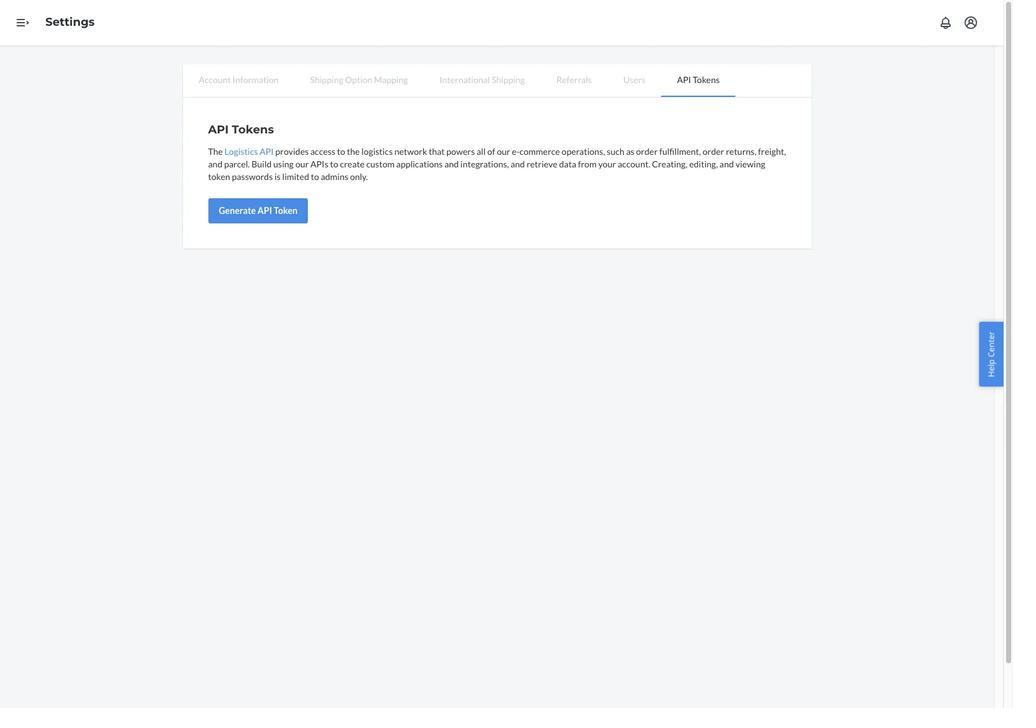 Task type: vqa. For each thing, say whether or not it's contained in the screenshot.
Center
yes



Task type: describe. For each thing, give the bounding box(es) containing it.
powers
[[447, 146, 475, 157]]

operations,
[[562, 146, 606, 157]]

your
[[599, 159, 617, 170]]

using
[[274, 159, 294, 170]]

international shipping
[[440, 74, 525, 85]]

api tokens inside tab
[[678, 74, 720, 85]]

2 order from the left
[[703, 146, 725, 157]]

users
[[624, 74, 646, 85]]

1 vertical spatial to
[[330, 159, 339, 170]]

generate api token button
[[208, 199, 308, 224]]

is
[[275, 171, 281, 182]]

api up the
[[208, 123, 229, 137]]

access
[[311, 146, 336, 157]]

passwords
[[232, 171, 273, 182]]

provides
[[276, 146, 309, 157]]

account information tab
[[183, 64, 295, 96]]

settings link
[[45, 15, 95, 29]]

token
[[208, 171, 230, 182]]

referrals
[[557, 74, 592, 85]]

build
[[252, 159, 272, 170]]

2 shipping from the left
[[492, 74, 525, 85]]

api inside tab
[[678, 74, 692, 85]]

2 and from the left
[[445, 159, 459, 170]]

of
[[488, 146, 496, 157]]

api tokens tab
[[662, 64, 736, 97]]

create
[[340, 159, 365, 170]]

logistics
[[225, 146, 258, 157]]

from
[[578, 159, 597, 170]]

logistics
[[362, 146, 393, 157]]

creating,
[[653, 159, 688, 170]]

parcel.
[[224, 159, 250, 170]]

limited
[[283, 171, 309, 182]]

option
[[345, 74, 373, 85]]

api inside button
[[258, 205, 272, 216]]

help center button
[[980, 322, 1005, 387]]

the
[[347, 146, 360, 157]]

account
[[199, 74, 231, 85]]

mapping
[[374, 74, 408, 85]]

such
[[607, 146, 625, 157]]

tokens inside tab
[[693, 74, 720, 85]]

commerce
[[520, 146, 560, 157]]

open account menu image
[[964, 15, 979, 30]]

center
[[987, 332, 998, 357]]

tab list containing account information
[[183, 64, 812, 98]]

admins
[[321, 171, 349, 182]]

3 and from the left
[[511, 159, 525, 170]]

freight,
[[759, 146, 787, 157]]

0 horizontal spatial our
[[296, 159, 309, 170]]

editing,
[[690, 159, 718, 170]]

the logistics api
[[208, 146, 274, 157]]

apis
[[311, 159, 329, 170]]



Task type: locate. For each thing, give the bounding box(es) containing it.
retrieve
[[527, 159, 558, 170]]

api up build
[[260, 146, 274, 157]]

0 horizontal spatial tokens
[[232, 123, 274, 137]]

and down the
[[208, 159, 223, 170]]

1 horizontal spatial shipping
[[492, 74, 525, 85]]

1 horizontal spatial order
[[703, 146, 725, 157]]

api left token
[[258, 205, 272, 216]]

shipping
[[310, 74, 344, 85], [492, 74, 525, 85]]

shipping left option on the top left of page
[[310, 74, 344, 85]]

2 vertical spatial to
[[311, 171, 319, 182]]

1 horizontal spatial api tokens
[[678, 74, 720, 85]]

tokens
[[693, 74, 720, 85], [232, 123, 274, 137]]

international
[[440, 74, 490, 85]]

1 horizontal spatial our
[[497, 146, 511, 157]]

api tokens
[[678, 74, 720, 85], [208, 123, 274, 137]]

order
[[637, 146, 658, 157], [703, 146, 725, 157]]

only.
[[350, 171, 368, 182]]

settings
[[45, 15, 95, 29]]

generate
[[219, 205, 256, 216]]

information
[[233, 74, 279, 85]]

applications
[[397, 159, 443, 170]]

data
[[560, 159, 577, 170]]

0 vertical spatial tokens
[[693, 74, 720, 85]]

0 horizontal spatial api tokens
[[208, 123, 274, 137]]

1 order from the left
[[637, 146, 658, 157]]

1 vertical spatial tokens
[[232, 123, 274, 137]]

to
[[337, 146, 346, 157], [330, 159, 339, 170], [311, 171, 319, 182]]

help
[[987, 360, 998, 377]]

that
[[429, 146, 445, 157]]

viewing
[[736, 159, 766, 170]]

tab list
[[183, 64, 812, 98]]

shipping right "international"
[[492, 74, 525, 85]]

order up editing,
[[703, 146, 725, 157]]

generate api token
[[219, 205, 298, 216]]

4 and from the left
[[720, 159, 734, 170]]

and down returns,
[[720, 159, 734, 170]]

1 horizontal spatial tokens
[[693, 74, 720, 85]]

1 vertical spatial our
[[296, 159, 309, 170]]

our up limited
[[296, 159, 309, 170]]

logistics api link
[[225, 146, 274, 157]]

network
[[395, 146, 427, 157]]

shipping option mapping
[[310, 74, 408, 85]]

account.
[[618, 159, 651, 170]]

account information
[[199, 74, 279, 85]]

as
[[627, 146, 635, 157]]

and
[[208, 159, 223, 170], [445, 159, 459, 170], [511, 159, 525, 170], [720, 159, 734, 170]]

0 horizontal spatial order
[[637, 146, 658, 157]]

0 horizontal spatial shipping
[[310, 74, 344, 85]]

users tab
[[608, 64, 662, 96]]

open notifications image
[[939, 15, 954, 30]]

1 shipping from the left
[[310, 74, 344, 85]]

all
[[477, 146, 486, 157]]

fulfillment,
[[660, 146, 702, 157]]

our left e-
[[497, 146, 511, 157]]

international shipping tab
[[424, 64, 541, 96]]

token
[[274, 205, 298, 216]]

api right users
[[678, 74, 692, 85]]

e-
[[512, 146, 520, 157]]

order right the as
[[637, 146, 658, 157]]

the
[[208, 146, 223, 157]]

api
[[678, 74, 692, 85], [208, 123, 229, 137], [260, 146, 274, 157], [258, 205, 272, 216]]

0 vertical spatial to
[[337, 146, 346, 157]]

1 and from the left
[[208, 159, 223, 170]]

and down e-
[[511, 159, 525, 170]]

and down powers on the top
[[445, 159, 459, 170]]

to down apis
[[311, 171, 319, 182]]

help center
[[987, 332, 998, 377]]

0 vertical spatial our
[[497, 146, 511, 157]]

1 vertical spatial api tokens
[[208, 123, 274, 137]]

referrals tab
[[541, 64, 608, 96]]

to up admins
[[330, 159, 339, 170]]

to left the
[[337, 146, 346, 157]]

custom
[[367, 159, 395, 170]]

returns,
[[727, 146, 757, 157]]

shipping option mapping tab
[[295, 64, 424, 96]]

provides access to the logistics network that powers all of our e-commerce operations, such as order fulfillment, order returns, freight, and parcel. build using our apis to create custom applications and integrations, and retrieve data from your account. creating, editing, and viewing token passwords is limited to admins only.
[[208, 146, 787, 182]]

our
[[497, 146, 511, 157], [296, 159, 309, 170]]

integrations,
[[461, 159, 509, 170]]

open navigation image
[[15, 15, 30, 30]]

0 vertical spatial api tokens
[[678, 74, 720, 85]]



